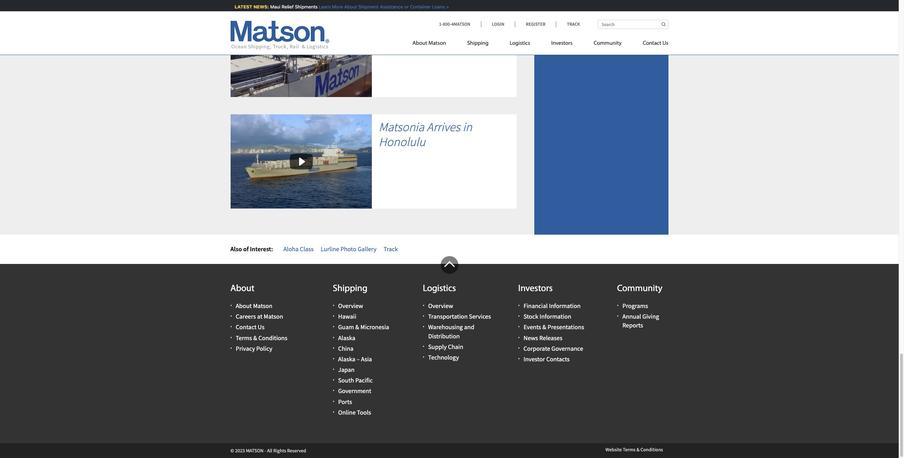 Task type: describe. For each thing, give the bounding box(es) containing it.
© 2023 matson ‐ all rights reserved
[[231, 448, 306, 454]]

1 horizontal spatial contact us link
[[633, 37, 669, 52]]

login link
[[481, 21, 515, 27]]

overview for hawaii
[[338, 302, 363, 310]]

1-
[[439, 21, 443, 27]]

corporate governance link
[[524, 345, 584, 353]]

chain
[[448, 343, 464, 351]]

video
[[419, 23, 447, 38]]

investor
[[524, 355, 545, 364]]

lurline
[[321, 245, 339, 253]]

more
[[331, 4, 342, 10]]

contact inside about matson careers at matson contact us terms & conditions privacy policy
[[236, 323, 257, 332]]

investors link
[[541, 37, 584, 52]]

technology link
[[428, 354, 459, 362]]

also of interest:
[[231, 245, 273, 253]]

blue matson logo with ocean, shipping, truck, rail and logistics written beneath it. image
[[231, 21, 330, 50]]

©
[[231, 448, 234, 454]]

or
[[403, 4, 408, 10]]

matsonia for launch
[[379, 8, 425, 23]]

privacy policy link
[[236, 345, 272, 353]]

news:
[[252, 4, 268, 10]]

financial information link
[[524, 302, 581, 310]]

alaska link
[[338, 334, 356, 342]]

contact us
[[643, 41, 669, 46]]

0 horizontal spatial track link
[[384, 245, 398, 253]]

about for about matson careers at matson contact us terms & conditions privacy policy
[[236, 302, 252, 310]]

2 alaska from the top
[[338, 355, 356, 364]]

honolulu
[[379, 134, 426, 150]]

latest
[[233, 4, 251, 10]]

interest:
[[250, 245, 273, 253]]

1 vertical spatial terms
[[623, 447, 636, 453]]

online tools link
[[338, 409, 371, 417]]

lurline photo gallery link
[[321, 245, 377, 253]]

overview link for shipping
[[338, 302, 363, 310]]

government link
[[338, 387, 372, 396]]

1 vertical spatial investors
[[519, 284, 553, 294]]

investor contacts link
[[524, 355, 570, 364]]

micronesia
[[361, 323, 389, 332]]

annual giving reports link
[[623, 313, 660, 330]]

us inside about matson careers at matson contact us terms & conditions privacy policy
[[258, 323, 265, 332]]

arrives in honolulu
[[379, 119, 472, 150]]

rights
[[273, 448, 286, 454]]

corporate
[[524, 345, 551, 353]]

website terms & conditions link
[[606, 447, 664, 453]]

gallery
[[358, 245, 377, 253]]

lurline photo gallery
[[321, 245, 377, 253]]

build and launch video
[[379, 8, 475, 38]]

about matson
[[413, 41, 446, 46]]

programs
[[623, 302, 648, 310]]

technology
[[428, 354, 459, 362]]

shipment
[[357, 4, 378, 10]]

maui
[[269, 4, 279, 10]]

news
[[524, 334, 538, 342]]

stock
[[524, 313, 539, 321]]

programs link
[[623, 302, 648, 310]]

transportation
[[428, 313, 468, 321]]

shipping link
[[457, 37, 500, 52]]

contact inside 'top menu' navigation
[[643, 41, 662, 46]]

overview hawaii guam & micronesia alaska china alaska – asia japan south pacific government ports online tools
[[338, 302, 389, 417]]

conditions inside about matson careers at matson contact us terms & conditions privacy policy
[[259, 334, 288, 342]]

relief
[[281, 4, 293, 10]]

& right website
[[637, 447, 640, 453]]

supply
[[428, 343, 447, 351]]

pacific
[[356, 377, 373, 385]]

aloha
[[284, 245, 299, 253]]

photo
[[341, 245, 357, 253]]

aloha class link
[[284, 245, 314, 253]]

reports
[[623, 322, 644, 330]]

1 vertical spatial conditions
[[641, 447, 664, 453]]

1 vertical spatial community
[[618, 284, 663, 294]]

careers at matson link
[[236, 313, 283, 321]]

0 horizontal spatial shipping
[[333, 284, 368, 294]]

matsonia for honolulu
[[379, 119, 425, 135]]

matsonia arrives in honolulu image
[[231, 114, 372, 209]]

and inside overview transportation services warehousing and distribution supply chain technology
[[464, 323, 475, 332]]

–
[[357, 355, 360, 364]]

events
[[524, 323, 542, 332]]

latest news: maui relief shipments learn more about shipment assistance or container loans >
[[233, 4, 448, 10]]

warehousing
[[428, 323, 463, 332]]

ports link
[[338, 398, 352, 406]]

arrives
[[427, 119, 461, 135]]

1 vertical spatial track
[[384, 245, 398, 253]]

stock information link
[[524, 313, 572, 321]]

register
[[526, 21, 546, 27]]

about matson link for shipping link
[[413, 37, 457, 52]]

tools
[[357, 409, 371, 417]]

matson's lurline ship christened image
[[231, 3, 372, 97]]

2 vertical spatial matson
[[264, 313, 283, 321]]

0 vertical spatial track link
[[556, 21, 580, 27]]

of
[[243, 245, 249, 253]]

financial information stock information events & presentations news releases corporate governance investor contacts
[[524, 302, 585, 364]]



Task type: locate. For each thing, give the bounding box(es) containing it.
matson
[[429, 41, 446, 46], [253, 302, 273, 310], [264, 313, 283, 321]]

japan
[[338, 366, 355, 374]]

1 horizontal spatial us
[[663, 41, 669, 46]]

1 vertical spatial about matson link
[[236, 302, 273, 310]]

overview link
[[338, 302, 363, 310], [428, 302, 453, 310]]

1 horizontal spatial about matson link
[[413, 37, 457, 52]]

& inside financial information stock information events & presentations news releases corporate governance investor contacts
[[543, 323, 547, 332]]

asia
[[361, 355, 372, 364]]

& up 'news releases' link
[[543, 323, 547, 332]]

matson for about matson
[[429, 41, 446, 46]]

aloha class
[[284, 245, 314, 253]]

financial
[[524, 302, 548, 310]]

build
[[427, 8, 453, 23]]

about inside about matson careers at matson contact us terms & conditions privacy policy
[[236, 302, 252, 310]]

1 horizontal spatial terms
[[623, 447, 636, 453]]

terms
[[236, 334, 252, 342], [623, 447, 636, 453]]

community down search search field
[[594, 41, 622, 46]]

about for about matson
[[413, 41, 428, 46]]

and right 800-
[[456, 8, 475, 23]]

1 vertical spatial logistics
[[423, 284, 456, 294]]

0 horizontal spatial overview
[[338, 302, 363, 310]]

0 vertical spatial shipping
[[468, 41, 489, 46]]

logistics
[[510, 41, 530, 46], [423, 284, 456, 294]]

community inside 'top menu' navigation
[[594, 41, 622, 46]]

matson down video
[[429, 41, 446, 46]]

terms right website
[[623, 447, 636, 453]]

1 overview link from the left
[[338, 302, 363, 310]]

logistics inside 'top menu' navigation
[[510, 41, 530, 46]]

search image
[[662, 22, 666, 27]]

0 horizontal spatial us
[[258, 323, 265, 332]]

overview link up transportation
[[428, 302, 453, 310]]

services
[[469, 313, 491, 321]]

0 horizontal spatial contact us link
[[236, 323, 265, 332]]

& inside overview hawaii guam & micronesia alaska china alaska – asia japan south pacific government ports online tools
[[356, 323, 359, 332]]

matson for about matson careers at matson contact us terms & conditions privacy policy
[[253, 302, 273, 310]]

also
[[231, 245, 242, 253]]

about matson link up the careers at matson "link"
[[236, 302, 273, 310]]

1 vertical spatial track link
[[384, 245, 398, 253]]

giving
[[643, 313, 660, 321]]

1 vertical spatial matsonia
[[379, 119, 425, 135]]

contact
[[643, 41, 662, 46], [236, 323, 257, 332]]

track right gallery
[[384, 245, 398, 253]]

governance
[[552, 345, 584, 353]]

japan link
[[338, 366, 355, 374]]

& up the privacy policy link
[[253, 334, 257, 342]]

about matson link for the careers at matson "link"
[[236, 302, 273, 310]]

0 horizontal spatial about matson link
[[236, 302, 273, 310]]

0 vertical spatial conditions
[[259, 334, 288, 342]]

policy
[[256, 345, 272, 353]]

hawaii
[[338, 313, 357, 321]]

0 horizontal spatial logistics
[[423, 284, 456, 294]]

1 vertical spatial us
[[258, 323, 265, 332]]

matson up at
[[253, 302, 273, 310]]

events & presentations link
[[524, 323, 585, 332]]

footer containing about
[[0, 256, 899, 459]]

guam & micronesia link
[[338, 323, 389, 332]]

0 vertical spatial and
[[456, 8, 475, 23]]

website
[[606, 447, 622, 453]]

china
[[338, 345, 354, 353]]

and inside build and launch video
[[456, 8, 475, 23]]

track
[[567, 21, 580, 27], [384, 245, 398, 253]]

‐
[[265, 448, 266, 454]]

container
[[409, 4, 430, 10]]

information up 'stock information' link
[[549, 302, 581, 310]]

2 overview link from the left
[[428, 302, 453, 310]]

distribution
[[428, 332, 460, 341]]

2 overview from the left
[[428, 302, 453, 310]]

us up terms & conditions link
[[258, 323, 265, 332]]

0 vertical spatial logistics
[[510, 41, 530, 46]]

1 horizontal spatial overview
[[428, 302, 453, 310]]

1 horizontal spatial contact
[[643, 41, 662, 46]]

terms up privacy
[[236, 334, 252, 342]]

0 vertical spatial investors
[[552, 41, 573, 46]]

0 vertical spatial track
[[567, 21, 580, 27]]

about for about
[[231, 284, 255, 294]]

learn more about shipment assistance or container loans > link
[[318, 4, 448, 10]]

alaska – asia link
[[338, 355, 372, 364]]

hawaii link
[[338, 313, 357, 321]]

1 matsonia from the top
[[379, 8, 425, 23]]

alaska up 'japan'
[[338, 355, 356, 364]]

terms inside about matson careers at matson contact us terms & conditions privacy policy
[[236, 334, 252, 342]]

overview up transportation
[[428, 302, 453, 310]]

track link right gallery
[[384, 245, 398, 253]]

top menu navigation
[[413, 37, 669, 52]]

information up events & presentations link
[[540, 313, 572, 321]]

0 horizontal spatial overview link
[[338, 302, 363, 310]]

0 vertical spatial matson
[[429, 41, 446, 46]]

website terms & conditions
[[606, 447, 664, 453]]

contact down careers
[[236, 323, 257, 332]]

community
[[594, 41, 622, 46], [618, 284, 663, 294]]

1 alaska from the top
[[338, 334, 356, 342]]

track up the investors link
[[567, 21, 580, 27]]

transportation services link
[[428, 313, 491, 321]]

1 vertical spatial information
[[540, 313, 572, 321]]

1 vertical spatial matson
[[253, 302, 273, 310]]

0 horizontal spatial track
[[384, 245, 398, 253]]

about inside 'top menu' navigation
[[413, 41, 428, 46]]

0 horizontal spatial contact
[[236, 323, 257, 332]]

shipping down 4matson at top
[[468, 41, 489, 46]]

shipping up hawaii at the bottom left
[[333, 284, 368, 294]]

1 horizontal spatial overview link
[[428, 302, 453, 310]]

overview up hawaii link
[[338, 302, 363, 310]]

>
[[445, 4, 448, 10]]

china link
[[338, 345, 354, 353]]

investors
[[552, 41, 573, 46], [519, 284, 553, 294]]

in
[[463, 119, 472, 135]]

0 vertical spatial alaska
[[338, 334, 356, 342]]

track link
[[556, 21, 580, 27], [384, 245, 398, 253]]

overview for transportation
[[428, 302, 453, 310]]

contact us link down search 'image'
[[633, 37, 669, 52]]

0 vertical spatial matsonia
[[379, 8, 425, 23]]

investors up financial
[[519, 284, 553, 294]]

ports
[[338, 398, 352, 406]]

us down search 'image'
[[663, 41, 669, 46]]

contact down search search field
[[643, 41, 662, 46]]

1 horizontal spatial shipping
[[468, 41, 489, 46]]

0 vertical spatial about matson link
[[413, 37, 457, 52]]

0 vertical spatial us
[[663, 41, 669, 46]]

terms & conditions link
[[236, 334, 288, 342]]

overview link up hawaii link
[[338, 302, 363, 310]]

& inside about matson careers at matson contact us terms & conditions privacy policy
[[253, 334, 257, 342]]

all
[[267, 448, 272, 454]]

0 vertical spatial contact us link
[[633, 37, 669, 52]]

careers
[[236, 313, 256, 321]]

matson right at
[[264, 313, 283, 321]]

information
[[549, 302, 581, 310], [540, 313, 572, 321]]

4matson
[[452, 21, 471, 27]]

and down transportation services link
[[464, 323, 475, 332]]

0 vertical spatial community
[[594, 41, 622, 46]]

register link
[[515, 21, 556, 27]]

1 horizontal spatial track
[[567, 21, 580, 27]]

contact us link down careers
[[236, 323, 265, 332]]

1-800-4matson link
[[439, 21, 481, 27]]

overview link for logistics
[[428, 302, 453, 310]]

backtop image
[[441, 256, 459, 274]]

alaska down 'guam'
[[338, 334, 356, 342]]

None search field
[[598, 20, 669, 29]]

0 horizontal spatial terms
[[236, 334, 252, 342]]

logistics down register link at the right top of the page
[[510, 41, 530, 46]]

logistics down backtop image
[[423, 284, 456, 294]]

1 vertical spatial alaska
[[338, 355, 356, 364]]

contact us link
[[633, 37, 669, 52], [236, 323, 265, 332]]

800-
[[443, 21, 452, 27]]

1-800-4matson
[[439, 21, 471, 27]]

1 vertical spatial and
[[464, 323, 475, 332]]

about matson link down "1-"
[[413, 37, 457, 52]]

0 vertical spatial contact
[[643, 41, 662, 46]]

1 overview from the left
[[338, 302, 363, 310]]

section
[[526, 0, 678, 235]]

assistance
[[379, 4, 402, 10]]

overview transportation services warehousing and distribution supply chain technology
[[428, 302, 491, 362]]

overview inside overview transportation services warehousing and distribution supply chain technology
[[428, 302, 453, 310]]

south pacific link
[[338, 377, 373, 385]]

1 horizontal spatial track link
[[556, 21, 580, 27]]

logistics link
[[500, 37, 541, 52]]

us inside contact us link
[[663, 41, 669, 46]]

presentations
[[548, 323, 585, 332]]

investors inside 'top menu' navigation
[[552, 41, 573, 46]]

annual
[[623, 313, 642, 321]]

community up programs
[[618, 284, 663, 294]]

class
[[300, 245, 314, 253]]

learn
[[318, 4, 330, 10]]

track link up the investors link
[[556, 21, 580, 27]]

0 vertical spatial information
[[549, 302, 581, 310]]

matson inside 'top menu' navigation
[[429, 41, 446, 46]]

overview
[[338, 302, 363, 310], [428, 302, 453, 310]]

programs annual giving reports
[[623, 302, 660, 330]]

0 vertical spatial terms
[[236, 334, 252, 342]]

at
[[257, 313, 263, 321]]

1 vertical spatial contact
[[236, 323, 257, 332]]

2 matsonia from the top
[[379, 119, 425, 135]]

news releases link
[[524, 334, 563, 342]]

contacts
[[547, 355, 570, 364]]

overview inside overview hawaii guam & micronesia alaska china alaska – asia japan south pacific government ports online tools
[[338, 302, 363, 310]]

login
[[492, 21, 505, 27]]

1 vertical spatial shipping
[[333, 284, 368, 294]]

1 horizontal spatial conditions
[[641, 447, 664, 453]]

0 horizontal spatial conditions
[[259, 334, 288, 342]]

conditions
[[259, 334, 288, 342], [641, 447, 664, 453]]

1 horizontal spatial logistics
[[510, 41, 530, 46]]

investors down register link at the right top of the page
[[552, 41, 573, 46]]

Search search field
[[598, 20, 669, 29]]

south
[[338, 377, 354, 385]]

1 vertical spatial contact us link
[[236, 323, 265, 332]]

warehousing and distribution link
[[428, 323, 475, 341]]

footer
[[0, 256, 899, 459]]

online
[[338, 409, 356, 417]]

shipping inside 'top menu' navigation
[[468, 41, 489, 46]]

about matson link
[[413, 37, 457, 52], [236, 302, 273, 310]]

& right 'guam'
[[356, 323, 359, 332]]

privacy
[[236, 345, 255, 353]]

shipping
[[468, 41, 489, 46], [333, 284, 368, 294]]



Task type: vqa. For each thing, say whether or not it's contained in the screenshot.
"REGISTER" "link"
yes



